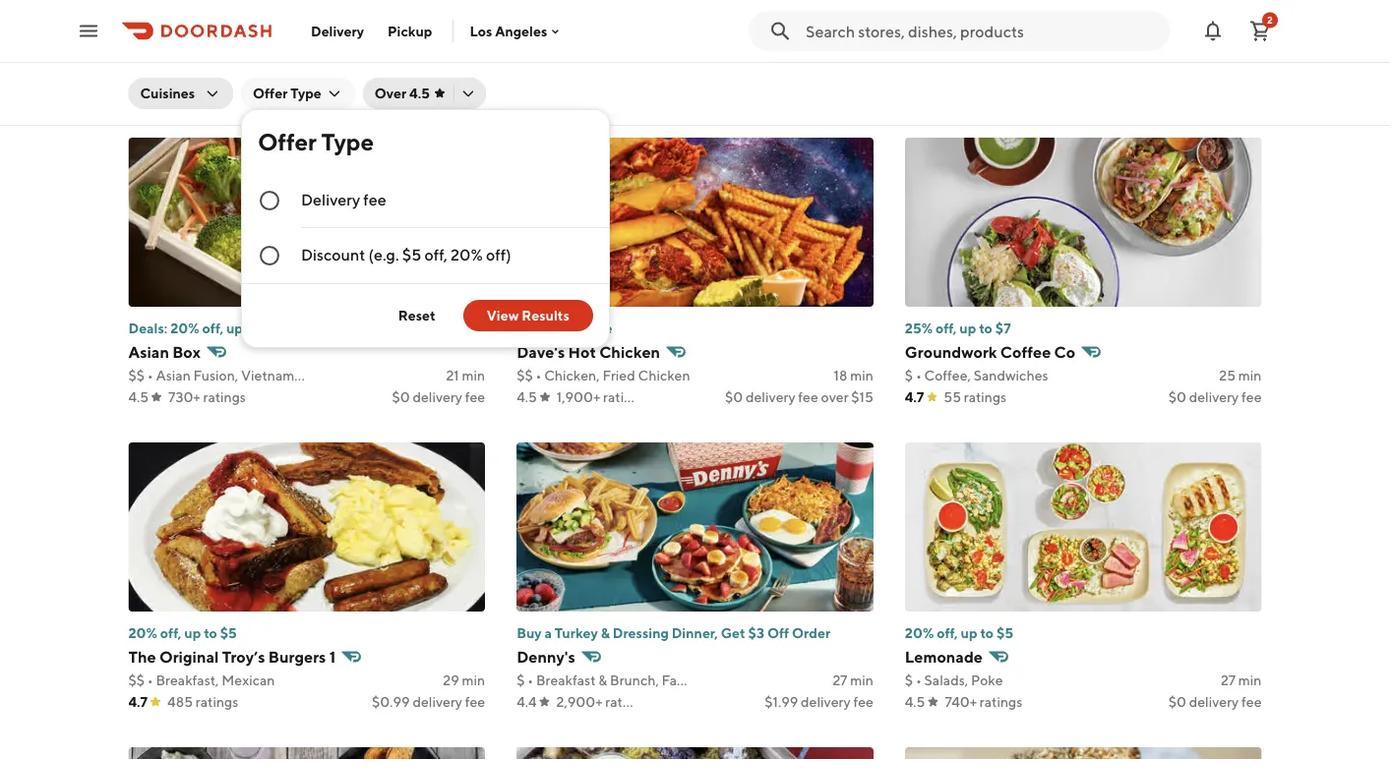 Task type: locate. For each thing, give the bounding box(es) containing it.
bowls
[[726, 62, 763, 79]]

asian
[[128, 343, 169, 362], [156, 368, 191, 384]]

to up bars
[[592, 15, 606, 31]]

min for asian box
[[462, 368, 485, 384]]

$$ down the
[[128, 673, 145, 689]]

breakfast,
[[156, 673, 219, 689]]

1 vertical spatial type
[[321, 127, 374, 155]]

4.7
[[905, 389, 924, 405], [128, 694, 148, 711]]

fee for pitchoun bakery & café
[[465, 84, 485, 100]]

4.5 right over
[[409, 85, 430, 101]]

$5 right "(e.g."
[[402, 246, 421, 264]]

$5 up the original troy's burgers 1
[[220, 625, 237, 642]]

0 vertical spatial delivery
[[311, 23, 364, 39]]

1,000+ ratings
[[168, 84, 259, 100]]

$$ for troy's
[[128, 673, 145, 689]]

reset button
[[387, 300, 448, 332]]

27 for denny's
[[833, 673, 848, 689]]

$0 for pitchoun
[[392, 84, 410, 100]]

$ left coffee, at right
[[905, 368, 913, 384]]

$$ down dave's on the top left
[[517, 368, 533, 384]]

20% off, up to $5
[[905, 15, 1014, 31], [128, 625, 237, 642], [905, 625, 1014, 642]]

cafe
[[1036, 38, 1080, 57]]

0 vertical spatial 29
[[831, 62, 848, 79]]

ratings for original
[[196, 694, 238, 711]]

$
[[905, 368, 913, 384], [517, 673, 525, 689], [905, 673, 913, 689]]

over
[[821, 389, 849, 405]]

up for groundwork coffee co
[[960, 320, 977, 337]]

offer type down the offer type button
[[258, 127, 374, 155]]

los
[[470, 23, 492, 39]]

• for groundwork coffee co
[[916, 368, 922, 384]]

min for basil & cheese cafe
[[1239, 62, 1262, 79]]

• left cafe,
[[924, 62, 930, 79]]

1 horizontal spatial 27
[[1221, 673, 1236, 689]]

& right 'turkey'
[[601, 625, 610, 642]]

coffee,
[[925, 368, 971, 384]]

min for pitchoun bakery & café
[[462, 62, 485, 79]]

$ left salads, at the right bottom
[[905, 673, 913, 689]]

& left café
[[253, 38, 263, 57]]

2 button
[[1241, 11, 1280, 51]]

1 27 min from the left
[[833, 673, 874, 689]]

to for basil & cheese cafe
[[981, 15, 994, 31]]

$3 left off on the bottom of the page
[[748, 625, 765, 642]]

to up the original on the bottom
[[204, 625, 217, 642]]

$$ for &
[[128, 62, 145, 79]]

to for groundwork coffee co
[[979, 320, 993, 337]]

off, up fusion,
[[202, 320, 223, 337]]

$ for lemonade
[[905, 673, 913, 689]]

offer down the offer type button
[[258, 127, 317, 155]]

meals
[[706, 673, 743, 689]]

order
[[792, 625, 831, 642]]

• for basil & cheese cafe
[[924, 62, 930, 79]]

dressing
[[613, 625, 669, 642]]

• for asian box
[[147, 368, 153, 384]]

min for dave's hot chicken
[[850, 368, 874, 384]]

2 27 min from the left
[[1221, 673, 1262, 689]]

delivery
[[413, 84, 462, 100], [538, 320, 589, 337], [413, 389, 462, 405], [746, 389, 796, 405], [1189, 389, 1239, 405], [413, 694, 462, 711], [801, 694, 851, 711], [1189, 694, 1239, 711]]

0 vertical spatial asian
[[128, 343, 169, 362]]

1 vertical spatial offer type
[[258, 127, 374, 155]]

18
[[834, 368, 848, 384]]

& up 2,900+ ratings on the left
[[599, 673, 607, 689]]

1 horizontal spatial $3
[[748, 625, 765, 642]]

pickup button
[[376, 15, 444, 47]]

$$ • lunch, dessert
[[128, 62, 249, 79]]

up up the original on the bottom
[[184, 625, 201, 642]]

deals:
[[128, 320, 168, 337]]

25% off, up to $7
[[905, 320, 1011, 337]]

& up the $$ • cafe, breakfast
[[954, 38, 965, 57]]

&
[[253, 38, 263, 57], [954, 38, 965, 57], [611, 62, 620, 79], [601, 625, 610, 642], [599, 673, 607, 689]]

1 vertical spatial 4.7
[[128, 694, 148, 711]]

fried
[[603, 368, 635, 384]]

0 horizontal spatial 29
[[443, 673, 459, 689]]

burgers
[[268, 648, 326, 667]]

2 27 from the left
[[1221, 673, 1236, 689]]

1 horizontal spatial 29
[[831, 62, 848, 79]]

1,000+
[[168, 84, 213, 100]]

$$ • breakfast, mexican
[[128, 673, 275, 689]]

breakfast up 2,900+
[[536, 673, 596, 689]]

up up groundwork on the top right
[[960, 320, 977, 337]]

ratings down dessert
[[216, 84, 259, 100]]

open menu image
[[77, 19, 100, 43]]

• down dave's on the top left
[[536, 368, 542, 384]]

20% off, up to $5 for &
[[905, 15, 1014, 31]]

pitchoun bakery & café
[[128, 38, 301, 57]]

1 horizontal spatial breakfast
[[969, 62, 1029, 79]]

1,900+
[[557, 389, 601, 405]]

• left 'juice'
[[536, 62, 542, 79]]

up up the lemonade
[[961, 625, 978, 642]]

• for pitchoun bakery & café
[[147, 62, 153, 79]]

type up delivery fee
[[321, 127, 374, 155]]

• down the
[[147, 673, 153, 689]]

20% up robeks
[[517, 15, 546, 31]]

20% off, up to $5 up the lemonade
[[905, 625, 1014, 642]]

0 horizontal spatial 27 min
[[833, 673, 874, 689]]

4.7 left 55
[[905, 389, 924, 405]]

to up basil & cheese cafe
[[981, 15, 994, 31]]

type
[[290, 85, 322, 101], [321, 127, 374, 155]]

29 min for $$ • breakfast, mexican
[[443, 673, 485, 689]]

$ • salads, poke
[[905, 673, 1003, 689]]

to up poke
[[981, 625, 994, 642]]

ratings
[[216, 84, 259, 100], [203, 389, 246, 405], [603, 389, 646, 405], [964, 389, 1007, 405], [196, 694, 238, 711], [606, 694, 648, 711], [980, 694, 1023, 711]]

delivery
[[311, 23, 364, 39], [301, 190, 360, 209]]

27 min for lemonade
[[1221, 673, 1262, 689]]

$3
[[237, 15, 253, 31], [748, 625, 765, 642]]

option group
[[242, 173, 609, 283]]

ratings for hot
[[603, 389, 646, 405]]

bakery
[[199, 38, 250, 57]]

$0
[[392, 84, 410, 100], [517, 320, 535, 337], [392, 389, 410, 405], [725, 389, 743, 405], [1169, 389, 1187, 405], [1169, 694, 1187, 711]]

fee
[[465, 84, 485, 100], [363, 190, 386, 209], [592, 320, 612, 337], [465, 389, 485, 405], [798, 389, 819, 405], [1242, 389, 1262, 405], [465, 694, 485, 711], [854, 694, 874, 711], [1242, 694, 1262, 711]]

• for denny's
[[528, 673, 533, 689]]

type down café
[[290, 85, 322, 101]]

29 min up $0.99 delivery fee
[[443, 673, 485, 689]]

bars
[[581, 62, 608, 79]]

to up vietnamese
[[246, 320, 259, 337]]

buy
[[517, 625, 542, 642]]

view results
[[487, 308, 570, 324]]

off, up the original on the bottom
[[160, 625, 181, 642]]

1 horizontal spatial 27 min
[[1221, 673, 1262, 689]]

$5 up '$$ • juice bars & smoothies, acai bowls'
[[608, 15, 625, 31]]

• up 4.4
[[528, 673, 533, 689]]

chicken right fried
[[638, 368, 690, 384]]

20% up box
[[170, 320, 199, 337]]

4.5 down dave's on the top left
[[517, 389, 537, 405]]

0 vertical spatial 29 min
[[831, 62, 874, 79]]

ratings down the $ • coffee, sandwiches
[[964, 389, 1007, 405]]

4.5 down salads, at the right bottom
[[905, 694, 925, 711]]

0 horizontal spatial 4.7
[[128, 694, 148, 711]]

up
[[573, 15, 589, 31], [961, 15, 978, 31], [226, 320, 243, 337], [960, 320, 977, 337], [184, 625, 201, 642], [961, 625, 978, 642]]

$1.99
[[765, 694, 798, 711]]

min
[[462, 62, 485, 79], [850, 62, 874, 79], [1239, 62, 1262, 79], [462, 368, 485, 384], [850, 368, 874, 384], [1239, 368, 1262, 384], [462, 673, 485, 689], [850, 673, 874, 689], [1239, 673, 1262, 689]]

• left coffee, at right
[[916, 368, 922, 384]]

$$ up 4.6
[[128, 62, 145, 79]]

$5 up cheese
[[997, 15, 1014, 31]]

4.5 for asian box
[[128, 389, 149, 405]]

asian down deals:
[[128, 343, 169, 362]]

$5 inside "discount (e.g. $5 off, 20% off)" option
[[402, 246, 421, 264]]

up for lemonade
[[961, 625, 978, 642]]

• down asian box
[[147, 368, 153, 384]]

0 horizontal spatial 29 min
[[443, 673, 485, 689]]

20% inside 20% off, up to $5 robeks
[[517, 15, 546, 31]]

min for groundwork coffee co
[[1239, 368, 1262, 384]]

off, up robeks
[[549, 15, 570, 31]]

0 vertical spatial offer
[[253, 85, 288, 101]]

2,900+ ratings
[[556, 694, 648, 711]]

breakfast down cheese
[[969, 62, 1029, 79]]

• left salads, at the right bottom
[[916, 673, 922, 689]]

delivery button
[[299, 15, 376, 47]]

0 vertical spatial type
[[290, 85, 322, 101]]

offer type inside button
[[253, 85, 322, 101]]

breakfast
[[969, 62, 1029, 79], [536, 673, 596, 689]]

20% off, up to $5 up the basil
[[905, 15, 1014, 31]]

1 horizontal spatial 29 min
[[831, 62, 874, 79]]

0 horizontal spatial $3
[[237, 15, 253, 31]]

$0 delivery fee for groundwork
[[1169, 389, 1262, 405]]

0 vertical spatial offer type
[[253, 85, 322, 101]]

up inside 20% off, up to $5 robeks
[[573, 15, 589, 31]]

4.7 left 485
[[128, 694, 148, 711]]

to left $7
[[979, 320, 993, 337]]

hot
[[568, 343, 596, 362]]

ratings down fried
[[603, 389, 646, 405]]

29 right bowls
[[831, 62, 848, 79]]

min for lemonade
[[1239, 673, 1262, 689]]

lunch,
[[156, 62, 199, 79]]

0 vertical spatial $3
[[237, 15, 253, 31]]

up up $$ • asian fusion, vietnamese
[[226, 320, 243, 337]]

offer type
[[253, 85, 322, 101], [258, 127, 374, 155]]

sandwiches
[[974, 368, 1049, 384]]

1 horizontal spatial 4.7
[[905, 389, 924, 405]]

up up bars
[[573, 15, 589, 31]]

min for the original troy's burgers 1
[[462, 673, 485, 689]]

21
[[446, 368, 459, 384]]

delivery up discount
[[301, 190, 360, 209]]

1 vertical spatial 29
[[443, 673, 459, 689]]

4.5 left 730+
[[128, 389, 149, 405]]

off, right "(e.g."
[[425, 246, 448, 264]]

740+
[[945, 694, 977, 711]]

up up basil & cheese cafe
[[961, 15, 978, 31]]

offer inside the offer type button
[[253, 85, 288, 101]]

asian up 730+
[[156, 368, 191, 384]]

0 horizontal spatial breakfast
[[536, 673, 596, 689]]

$0 for dave's
[[725, 389, 743, 405]]

up for basil & cheese cafe
[[961, 15, 978, 31]]

18 min
[[834, 368, 874, 384]]

to for the original troy's burgers 1
[[204, 625, 217, 642]]

$ for groundwork coffee co
[[905, 368, 913, 384]]

0 vertical spatial 4.7
[[905, 389, 924, 405]]

27 min
[[833, 673, 874, 689], [1221, 673, 1262, 689]]

chicken up fried
[[600, 343, 660, 362]]

55 ratings
[[944, 389, 1007, 405]]

results
[[522, 308, 570, 324]]

1 vertical spatial delivery
[[301, 190, 360, 209]]

$ up 4.4
[[517, 673, 525, 689]]

delivery inside "button"
[[311, 23, 364, 39]]

offer down café
[[253, 85, 288, 101]]

•
[[147, 62, 153, 79], [536, 62, 542, 79], [924, 62, 930, 79], [147, 368, 153, 384], [536, 368, 542, 384], [916, 368, 922, 384], [147, 673, 153, 689], [528, 673, 533, 689], [916, 673, 922, 689]]

• up 4.6
[[147, 62, 153, 79]]

ratings down $$ • breakfast, mexican
[[196, 694, 238, 711]]

Delivery fee radio
[[242, 173, 609, 228]]

0 horizontal spatial 27
[[833, 673, 848, 689]]

$$ • chicken, fried chicken
[[517, 368, 690, 384]]

$ for denny's
[[517, 673, 525, 689]]

ratings down $$ • asian fusion, vietnamese
[[203, 389, 246, 405]]

1 vertical spatial 29 min
[[443, 673, 485, 689]]

$$ down the basil
[[905, 62, 921, 79]]

20% off, up to $5 up the original on the bottom
[[128, 625, 237, 642]]

1 27 from the left
[[833, 673, 848, 689]]

delivery right café
[[311, 23, 364, 39]]

$0 delivery fee for pitchoun
[[392, 84, 485, 100]]

offer type down café
[[253, 85, 322, 101]]

29 min left cafe,
[[831, 62, 874, 79]]

$15
[[852, 389, 874, 405]]

fee for groundwork coffee co
[[1242, 389, 1262, 405]]

20%
[[517, 15, 546, 31], [905, 15, 934, 31], [451, 246, 483, 264], [170, 320, 199, 337], [128, 625, 157, 642], [905, 625, 934, 642]]

discount
[[301, 246, 365, 264]]

29 up $0.99 delivery fee
[[443, 673, 459, 689]]

20% left off)
[[451, 246, 483, 264]]

$ • coffee, sandwiches
[[905, 368, 1049, 384]]

delivery inside option
[[301, 190, 360, 209]]

$3 right save
[[237, 15, 253, 31]]



Task type: describe. For each thing, give the bounding box(es) containing it.
(e.g.
[[369, 246, 399, 264]]

1,900+ ratings
[[557, 389, 646, 405]]

$20,
[[173, 15, 202, 31]]

delivery for pitchoun bakery & café
[[413, 84, 462, 100]]

4.5 for lemonade
[[905, 694, 925, 711]]

off
[[767, 625, 789, 642]]

740+ ratings
[[945, 694, 1023, 711]]

22 min
[[444, 62, 485, 79]]

dinner,
[[672, 625, 718, 642]]

off, up the lemonade
[[937, 625, 958, 642]]

groundwork coffee co
[[905, 343, 1076, 362]]

poke
[[971, 673, 1003, 689]]

29 for $$ • juice bars & smoothies, acai bowls
[[831, 62, 848, 79]]

$$ down robeks
[[517, 62, 533, 79]]

denny's
[[517, 648, 575, 667]]

off)
[[486, 246, 511, 264]]

$$ for chicken
[[517, 368, 533, 384]]

groundwork
[[905, 343, 997, 362]]

to inside 20% off, up to $5 robeks
[[592, 15, 606, 31]]

1
[[329, 648, 336, 667]]

$$ • asian fusion, vietnamese
[[128, 368, 316, 384]]

29 min for $$ • juice bars & smoothies, acai bowls
[[831, 62, 874, 79]]

dave's hot chicken
[[517, 343, 660, 362]]

2,900+
[[556, 694, 603, 711]]

pitchoun
[[128, 38, 195, 57]]

• for the original troy's burgers 1
[[147, 673, 153, 689]]

$$ down asian box
[[128, 368, 145, 384]]

Discount (e.g. $5 off, 20% off) radio
[[242, 228, 609, 283]]

20% up the
[[128, 625, 157, 642]]

0 vertical spatial breakfast
[[969, 62, 1029, 79]]

ratings for box
[[203, 389, 246, 405]]

min for denny's
[[850, 673, 874, 689]]

1 vertical spatial breakfast
[[536, 673, 596, 689]]

delivery for lemonade
[[1189, 694, 1239, 711]]

brunch,
[[610, 673, 659, 689]]

spend
[[128, 15, 170, 31]]

25
[[1220, 368, 1236, 384]]

730+
[[168, 389, 200, 405]]

27 for lemonade
[[1221, 673, 1236, 689]]

4.7 for groundwork coffee co
[[905, 389, 924, 405]]

delivery for dave's hot chicken
[[746, 389, 796, 405]]

notification bell image
[[1202, 19, 1225, 43]]

robeks
[[517, 38, 572, 57]]

fee for denny's
[[854, 694, 874, 711]]

delivery for groundwork coffee co
[[1189, 389, 1239, 405]]

dave's
[[517, 343, 565, 362]]

ratings down poke
[[980, 694, 1023, 711]]

21 min
[[446, 368, 485, 384]]

off, inside option
[[425, 246, 448, 264]]

$0.99 delivery fee
[[372, 694, 485, 711]]

co
[[1055, 343, 1076, 362]]

55
[[944, 389, 961, 405]]

cuisines
[[140, 85, 195, 101]]

• for dave's hot chicken
[[536, 368, 542, 384]]

los angeles
[[470, 23, 547, 39]]

1 vertical spatial $3
[[748, 625, 765, 642]]

22
[[444, 62, 459, 79]]

basil & cheese cafe
[[905, 38, 1080, 57]]

20% inside option
[[451, 246, 483, 264]]

chicken,
[[544, 368, 600, 384]]

ratings down "$ • breakfast & brunch, family meals"
[[606, 694, 648, 711]]

1 vertical spatial chicken
[[638, 368, 690, 384]]

off, up groundwork on the top right
[[936, 320, 957, 337]]

& right bars
[[611, 62, 620, 79]]

4.5 inside button
[[409, 85, 430, 101]]

up for the original troy's burgers 1
[[184, 625, 201, 642]]

$$ • juice bars & smoothies, acai bowls
[[517, 62, 763, 79]]

off, up the basil
[[937, 15, 958, 31]]

over
[[375, 85, 407, 101]]

cafe,
[[933, 62, 966, 79]]

vietnamese
[[241, 368, 316, 384]]

$5 inside 20% off, up to $5 robeks
[[608, 15, 625, 31]]

2
[[1268, 14, 1273, 26]]

fee for asian box
[[465, 389, 485, 405]]

original
[[159, 648, 219, 667]]

26 min
[[1220, 62, 1262, 79]]

delivery for delivery fee
[[301, 190, 360, 209]]

1 vertical spatial offer
[[258, 127, 317, 155]]

reset
[[398, 308, 436, 324]]

off, inside 20% off, up to $5 robeks
[[549, 15, 570, 31]]

box
[[172, 343, 201, 362]]

$0.99
[[372, 694, 410, 711]]

lemonade
[[905, 648, 983, 667]]

pickup
[[388, 23, 432, 39]]

1 items, open order cart image
[[1249, 19, 1272, 43]]

485
[[167, 694, 193, 711]]

20% off, up to $5 for original
[[128, 625, 237, 642]]

4.5 for dave's hot chicken
[[517, 389, 537, 405]]

20% up the basil
[[905, 15, 934, 31]]

cheese
[[968, 38, 1033, 57]]

27 min for denny's
[[833, 673, 874, 689]]

asian box
[[128, 343, 201, 362]]

delivery for denny's
[[801, 694, 851, 711]]

$$ • cafe, breakfast
[[905, 62, 1029, 79]]

0 vertical spatial chicken
[[600, 343, 660, 362]]

delivery for the original troy's burgers 1
[[413, 694, 462, 711]]

$5 up poke
[[997, 625, 1014, 642]]

fee for the original troy's burgers 1
[[465, 694, 485, 711]]

delivery for delivery
[[311, 23, 364, 39]]

get
[[721, 625, 746, 642]]

ratings for coffee
[[964, 389, 1007, 405]]

spend $20, save $3
[[128, 15, 253, 31]]

$0 for groundwork
[[1169, 389, 1187, 405]]

4.6
[[128, 84, 148, 100]]

$0 delivery fee for asian
[[392, 389, 485, 405]]

4.7 for the original troy's burgers 1
[[128, 694, 148, 711]]

juice
[[544, 62, 578, 79]]

20% up the lemonade
[[905, 625, 934, 642]]

delivery for asian box
[[413, 389, 462, 405]]

fusion,
[[193, 368, 238, 384]]

delivery fee
[[301, 190, 386, 209]]

offer type button
[[241, 78, 355, 109]]

485 ratings
[[167, 694, 238, 711]]

Store search: begin typing to search for stores available on DoorDash text field
[[806, 20, 1158, 42]]

29 for $$ • breakfast, mexican
[[443, 673, 459, 689]]

ratings for bakery
[[216, 84, 259, 100]]

fee for lemonade
[[1242, 694, 1262, 711]]

to for lemonade
[[981, 625, 994, 642]]

25%
[[905, 320, 933, 337]]

1 vertical spatial asian
[[156, 368, 191, 384]]

salads,
[[925, 673, 968, 689]]

$$ for cheese
[[905, 62, 921, 79]]

troy's
[[222, 648, 265, 667]]

the original troy's burgers 1
[[128, 648, 336, 667]]

730+ ratings
[[168, 389, 246, 405]]

26
[[1220, 62, 1236, 79]]

$7
[[996, 320, 1011, 337]]

fee inside option
[[363, 190, 386, 209]]

view
[[487, 308, 519, 324]]

$ • breakfast & brunch, family meals
[[517, 673, 743, 689]]

• for lemonade
[[916, 673, 922, 689]]

option group containing delivery fee
[[242, 173, 609, 283]]

coffee
[[1001, 343, 1051, 362]]

fee for dave's hot chicken
[[798, 389, 819, 405]]

dessert
[[201, 62, 249, 79]]

$0 for asian
[[392, 389, 410, 405]]

over 4.5 button
[[363, 78, 486, 109]]

type inside button
[[290, 85, 322, 101]]

$0 delivery fee over $15
[[725, 389, 874, 405]]

deals: 20% off, up to $5
[[128, 320, 279, 337]]

cuisines button
[[128, 78, 233, 109]]

$5 up vietnamese
[[262, 320, 279, 337]]

$1.99 delivery fee
[[765, 694, 874, 711]]

save
[[205, 15, 234, 31]]



Task type: vqa. For each thing, say whether or not it's contained in the screenshot.
730+
yes



